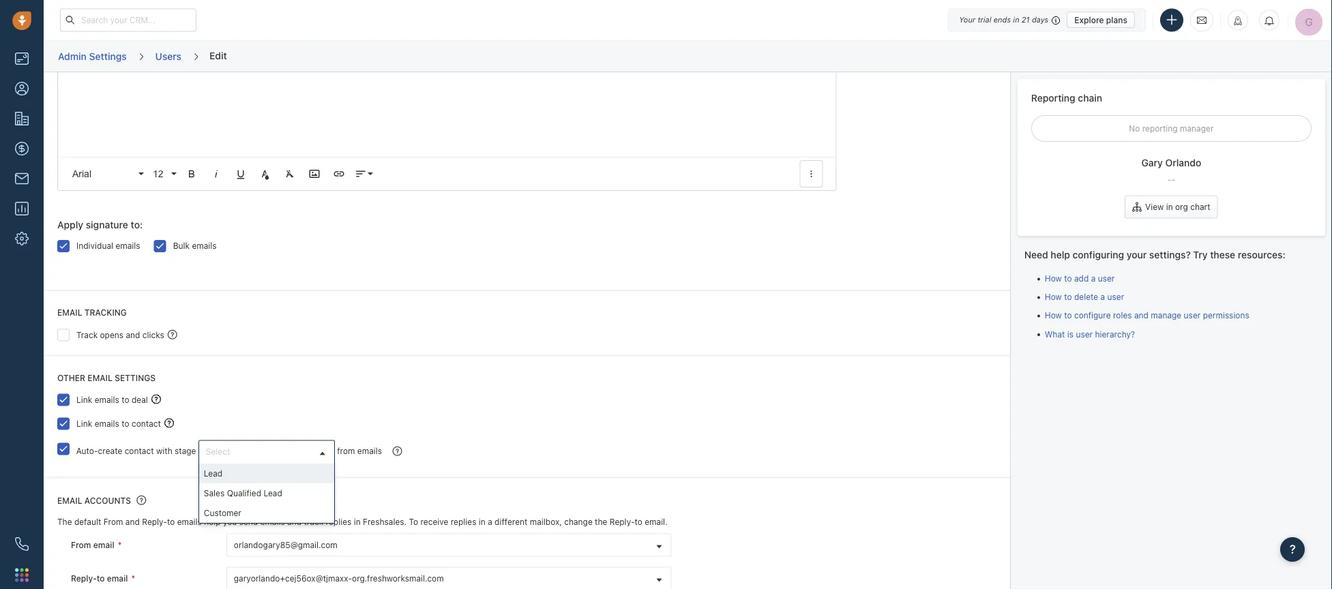 Task type: locate. For each thing, give the bounding box(es) containing it.
how to delete a user link
[[1045, 292, 1124, 302]]

1 vertical spatial from
[[71, 541, 91, 550]]

0 horizontal spatial a
[[488, 518, 492, 527]]

lead down the lead option
[[264, 488, 282, 498]]

email accounts
[[57, 497, 131, 506]]

change
[[564, 518, 593, 527]]

and down the accounts
[[125, 518, 140, 527]]

the
[[595, 518, 607, 527]]

2 horizontal spatial a
[[1101, 292, 1105, 302]]

from down the accounts
[[103, 518, 123, 527]]

apply signature to:
[[57, 220, 143, 231]]

what is user hierarchy?
[[1045, 329, 1135, 339]]

from
[[337, 447, 355, 456]]

sales qualified lead option
[[199, 484, 334, 503]]

different
[[495, 518, 528, 527]]

from down "default"
[[71, 541, 91, 550]]

to left add
[[1064, 274, 1072, 283]]

freshworks switcher image
[[15, 568, 29, 582]]

signature
[[86, 220, 128, 231]]

permissions
[[1203, 311, 1249, 320]]

email
[[57, 308, 82, 318], [57, 497, 82, 506]]

how
[[1045, 274, 1062, 283], [1045, 292, 1062, 302], [1045, 311, 1062, 320]]

email for email accounts
[[57, 497, 82, 506]]

orlandogary85@gmail.com
[[234, 541, 337, 551]]

3 how from the top
[[1045, 311, 1062, 320]]

0 horizontal spatial replies
[[326, 518, 352, 527]]

from
[[103, 518, 123, 527], [71, 541, 91, 550]]

1 link from the top
[[76, 395, 92, 405]]

in
[[1013, 15, 1020, 24], [1166, 202, 1173, 212], [354, 518, 361, 527], [479, 518, 485, 527]]

contact left with
[[125, 447, 154, 456]]

clicks
[[142, 330, 164, 340]]

from emails
[[337, 447, 382, 456]]

1 vertical spatial contact
[[125, 447, 154, 456]]

2 how from the top
[[1045, 292, 1062, 302]]

1 vertical spatial lead
[[264, 488, 282, 498]]

how up what
[[1045, 311, 1062, 320]]

the
[[57, 518, 72, 527]]

user right is on the bottom
[[1076, 329, 1093, 339]]

help right need
[[1051, 249, 1070, 260]]

chain
[[1078, 92, 1102, 103]]

send
[[239, 518, 258, 527]]

freshsales.
[[363, 518, 407, 527]]

link down other
[[76, 395, 92, 405]]

0 vertical spatial email
[[88, 373, 113, 383]]

question circled image
[[392, 446, 402, 457], [137, 495, 146, 506]]

0 vertical spatial email
[[57, 308, 82, 318]]

to left 'delete'
[[1064, 292, 1072, 302]]

1 horizontal spatial help
[[1051, 249, 1070, 260]]

0 horizontal spatial reply-
[[71, 574, 97, 584]]

Search your CRM... text field
[[60, 9, 196, 32]]

the default from and reply-to emails help you send emails and track replies in freshsales. to receive replies in a different mailbox, change the reply-to email.
[[57, 518, 668, 527]]

email
[[88, 373, 113, 383], [93, 541, 114, 550], [107, 574, 128, 584]]

trial
[[978, 15, 991, 24]]

emails down to:
[[116, 242, 140, 251]]

email down from email
[[107, 574, 128, 584]]

send email image
[[1197, 15, 1207, 26]]

create
[[98, 447, 122, 456]]

question circled image right from emails
[[392, 446, 402, 457]]

how to configure roles and manage user permissions
[[1045, 311, 1249, 320]]

roles
[[1113, 311, 1132, 320]]

contact left 'click to learn how to link emails to contacts' icon
[[132, 419, 161, 429]]

lead up sales
[[204, 469, 222, 478]]

in left freshsales.
[[354, 518, 361, 527]]

how down how to add a user link
[[1045, 292, 1062, 302]]

0 vertical spatial link
[[76, 395, 92, 405]]

1 horizontal spatial from
[[103, 518, 123, 527]]

0 horizontal spatial question circled image
[[137, 495, 146, 506]]

1 horizontal spatial question circled image
[[392, 446, 402, 457]]

1 email from the top
[[57, 308, 82, 318]]

0 vertical spatial from
[[103, 518, 123, 527]]

how left add
[[1045, 274, 1062, 283]]

0 vertical spatial help
[[1051, 249, 1070, 260]]

track opens and clicks
[[76, 330, 164, 340]]

link
[[76, 395, 92, 405], [76, 419, 92, 429]]

email up the
[[57, 497, 82, 506]]

and
[[1134, 311, 1149, 320], [126, 330, 140, 340], [125, 518, 140, 527], [287, 518, 302, 527]]

email up the link emails to deal
[[88, 373, 113, 383]]

your trial ends in 21 days
[[959, 15, 1049, 24]]

lead inside option
[[264, 488, 282, 498]]

org
[[1175, 202, 1188, 212]]

2 email from the top
[[57, 497, 82, 506]]

with
[[156, 447, 172, 456]]

question circled image right the accounts
[[137, 495, 146, 506]]

1 vertical spatial email
[[57, 497, 82, 506]]

how for how to delete a user
[[1045, 292, 1062, 302]]

email tracking
[[57, 308, 127, 318]]

0 vertical spatial a
[[1091, 274, 1096, 283]]

lead
[[204, 469, 222, 478], [264, 488, 282, 498]]

emails
[[116, 242, 140, 251], [192, 242, 217, 251], [95, 395, 119, 405], [95, 419, 119, 429], [357, 447, 382, 456], [177, 518, 202, 527], [260, 518, 285, 527]]

gary
[[1141, 157, 1163, 169]]

settings
[[115, 373, 156, 383]]

how for how to configure roles and manage user permissions
[[1045, 311, 1062, 320]]

1 horizontal spatial replies
[[451, 518, 476, 527]]

21
[[1022, 15, 1030, 24]]

qualified
[[227, 488, 261, 498]]

replies
[[326, 518, 352, 527], [451, 518, 476, 527]]

email up track
[[57, 308, 82, 318]]

0 horizontal spatial help
[[204, 518, 221, 527]]

replies up orlandogary85@gmail.com link
[[451, 518, 476, 527]]

plans
[[1106, 15, 1128, 25]]

lead inside option
[[204, 469, 222, 478]]

in left the org
[[1166, 202, 1173, 212]]

list box containing lead
[[199, 464, 334, 523]]

0 vertical spatial contact
[[132, 419, 161, 429]]

a left different
[[488, 518, 492, 527]]

configuring
[[1073, 249, 1124, 260]]

emails for link emails to contact
[[95, 419, 119, 429]]

help
[[1051, 249, 1070, 260], [204, 518, 221, 527]]

try
[[1193, 249, 1208, 260]]

2 - from the left
[[1171, 175, 1175, 184]]

users
[[155, 50, 181, 62]]

1 vertical spatial link
[[76, 419, 92, 429]]

1 vertical spatial email
[[93, 541, 114, 550]]

help left you
[[204, 518, 221, 527]]

reply- right the
[[610, 518, 635, 527]]

emails down the link emails to deal
[[95, 419, 119, 429]]

list box
[[199, 464, 334, 523]]

email down "default"
[[93, 541, 114, 550]]

2 vertical spatial how
[[1045, 311, 1062, 320]]

accounts
[[84, 497, 131, 506]]

reporting
[[1031, 92, 1075, 103]]

a
[[1091, 274, 1096, 283], [1101, 292, 1105, 302], [488, 518, 492, 527]]

a right add
[[1091, 274, 1096, 283]]

opens
[[100, 330, 124, 340]]

2 link from the top
[[76, 419, 92, 429]]

0 vertical spatial question circled image
[[392, 446, 402, 457]]

link emails to contact
[[76, 419, 161, 429]]

reply-
[[142, 518, 167, 527], [610, 518, 635, 527], [71, 574, 97, 584]]

0 horizontal spatial from
[[71, 541, 91, 550]]

no reporting manager
[[1129, 124, 1214, 133]]

stage
[[175, 447, 196, 456]]

1 horizontal spatial a
[[1091, 274, 1096, 283]]

link for link emails to deal
[[76, 395, 92, 405]]

contact
[[132, 419, 161, 429], [125, 447, 154, 456]]

view in org chart
[[1145, 202, 1210, 212]]

manager
[[1180, 124, 1214, 133]]

0 horizontal spatial lead
[[204, 469, 222, 478]]

mailbox,
[[530, 518, 562, 527]]

orlandogary85@gmail.com link
[[227, 535, 671, 557]]

users link
[[155, 46, 182, 67]]

1 how from the top
[[1045, 274, 1062, 283]]

emails right the from
[[357, 447, 382, 456]]

0 vertical spatial how
[[1045, 274, 1062, 283]]

user
[[1098, 274, 1115, 283], [1107, 292, 1124, 302], [1184, 311, 1201, 320], [1076, 329, 1093, 339]]

reply- right "default"
[[142, 518, 167, 527]]

link up auto-
[[76, 419, 92, 429]]

user up roles at bottom right
[[1107, 292, 1124, 302]]

a right 'delete'
[[1101, 292, 1105, 302]]

-
[[1168, 175, 1171, 184], [1171, 175, 1175, 184]]

1 horizontal spatial reply-
[[142, 518, 167, 527]]

days
[[1032, 15, 1049, 24]]

reply- down from email
[[71, 574, 97, 584]]

settings
[[89, 50, 127, 62]]

in left different
[[479, 518, 485, 527]]

chart
[[1190, 202, 1210, 212]]

track
[[76, 330, 98, 340]]

1 vertical spatial how
[[1045, 292, 1062, 302]]

to
[[1064, 274, 1072, 283], [1064, 292, 1072, 302], [1064, 311, 1072, 320], [122, 395, 129, 405], [122, 419, 129, 429], [167, 518, 175, 527], [635, 518, 642, 527], [97, 574, 105, 584]]

emails down other email settings
[[95, 395, 119, 405]]

replies right track
[[326, 518, 352, 527]]

1 horizontal spatial lead
[[264, 488, 282, 498]]

emails right bulk
[[192, 242, 217, 251]]

apply
[[57, 220, 83, 231]]

tracking
[[84, 308, 127, 318]]

1 vertical spatial a
[[1101, 292, 1105, 302]]

0 vertical spatial lead
[[204, 469, 222, 478]]

garyorlando+cej56ox@tjmaxx-org.freshworksmail.com link
[[227, 568, 671, 589]]

hierarchy?
[[1095, 329, 1135, 339]]



Task type: describe. For each thing, give the bounding box(es) containing it.
click to learn how to link emails to contacts image
[[164, 419, 174, 428]]

explore
[[1074, 15, 1104, 25]]

how for how to add a user
[[1045, 274, 1062, 283]]

link for link emails to contact
[[76, 419, 92, 429]]

default
[[74, 518, 101, 527]]

sales qualified lead
[[204, 488, 282, 498]]

org.freshworksmail.com
[[352, 574, 444, 584]]

track
[[304, 518, 323, 527]]

2 horizontal spatial reply-
[[610, 518, 635, 527]]

2 vertical spatial email
[[107, 574, 128, 584]]

explore plans link
[[1067, 12, 1135, 28]]

auto-
[[76, 447, 98, 456]]

a for add
[[1091, 274, 1096, 283]]

a for delete
[[1101, 292, 1105, 302]]

customer
[[204, 508, 241, 518]]

need help configuring your settings? try these resources:
[[1024, 249, 1286, 260]]

and right roles at bottom right
[[1134, 311, 1149, 320]]

sales
[[204, 488, 225, 498]]

user right the manage
[[1184, 311, 1201, 320]]

admin settings link
[[57, 46, 127, 67]]

link emails to deal
[[76, 395, 148, 405]]

to:
[[131, 220, 143, 231]]

explore plans
[[1074, 15, 1128, 25]]

question circled image
[[168, 329, 177, 340]]

to up is on the bottom
[[1064, 311, 1072, 320]]

to down from email
[[97, 574, 105, 584]]

delete
[[1074, 292, 1098, 302]]

emails for bulk emails
[[192, 242, 217, 251]]

2 vertical spatial a
[[488, 518, 492, 527]]

emails for link emails to deal
[[95, 395, 119, 405]]

admin
[[58, 50, 87, 62]]

phone image
[[15, 538, 29, 551]]

and left track
[[287, 518, 302, 527]]

how to delete a user
[[1045, 292, 1124, 302]]

no
[[1129, 124, 1140, 133]]

view
[[1145, 202, 1164, 212]]

select
[[206, 447, 230, 457]]

in inside "button"
[[1166, 202, 1173, 212]]

emails right send
[[260, 518, 285, 527]]

email for email tracking
[[57, 308, 82, 318]]

lead option
[[199, 464, 334, 484]]

edit
[[209, 50, 227, 61]]

2 replies from the left
[[451, 518, 476, 527]]

how to add a user link
[[1045, 274, 1115, 283]]

garyorlando+cej56ox@tjmaxx-org.freshworksmail.com
[[234, 574, 444, 584]]

auto-create contact with stage
[[76, 447, 196, 456]]

what's new image
[[1233, 16, 1243, 26]]

emails for individual emails
[[116, 242, 140, 251]]

email for from
[[93, 541, 114, 550]]

emails left customer
[[177, 518, 202, 527]]

user right add
[[1098, 274, 1115, 283]]

reporting
[[1142, 124, 1178, 133]]

other
[[57, 373, 85, 383]]

1 vertical spatial help
[[204, 518, 221, 527]]

your
[[959, 15, 976, 24]]

to left "email."
[[635, 518, 642, 527]]

settings?
[[1149, 249, 1191, 260]]

receive
[[420, 518, 448, 527]]

how to add a user
[[1045, 274, 1115, 283]]

is
[[1067, 329, 1074, 339]]

gary orlando --
[[1141, 157, 1201, 184]]

what is user hierarchy? link
[[1045, 329, 1135, 339]]

email for other
[[88, 373, 113, 383]]

1 vertical spatial question circled image
[[137, 495, 146, 506]]

resources:
[[1238, 249, 1286, 260]]

phone element
[[8, 531, 35, 558]]

other email settings
[[57, 373, 156, 383]]

to left customer
[[167, 518, 175, 527]]

how to configure roles and manage user permissions link
[[1045, 311, 1249, 320]]

email.
[[645, 518, 668, 527]]

individual
[[76, 242, 113, 251]]

reporting chain
[[1031, 92, 1102, 103]]

to down the link emails to deal
[[122, 419, 129, 429]]

in left the 21
[[1013, 15, 1020, 24]]

individual emails
[[76, 242, 140, 251]]

what
[[1045, 329, 1065, 339]]

admin settings
[[58, 50, 127, 62]]

reply-to email
[[71, 574, 128, 584]]

bulk emails
[[173, 242, 217, 251]]

emails for from emails
[[357, 447, 382, 456]]

1 replies from the left
[[326, 518, 352, 527]]

orlando
[[1165, 157, 1201, 169]]

configure
[[1074, 311, 1111, 320]]

to
[[409, 518, 418, 527]]

select link
[[199, 441, 334, 463]]

these
[[1210, 249, 1235, 260]]

customer option
[[199, 503, 334, 523]]

manage
[[1151, 311, 1182, 320]]

garyorlando+cej56ox@tjmaxx-
[[234, 574, 352, 584]]

1 - from the left
[[1168, 175, 1171, 184]]

view in org chart button
[[1125, 195, 1218, 219]]

need
[[1024, 249, 1048, 260]]

to left deal
[[122, 395, 129, 405]]

ends
[[994, 15, 1011, 24]]

and left the clicks
[[126, 330, 140, 340]]

add
[[1074, 274, 1089, 283]]

deal
[[132, 395, 148, 405]]

your
[[1127, 249, 1147, 260]]

click to learn how to link conversations to deals image
[[151, 395, 161, 404]]

bulk
[[173, 242, 190, 251]]



Task type: vqa. For each thing, say whether or not it's contained in the screenshot.
the bottommost Mark Complete BUTTON
no



